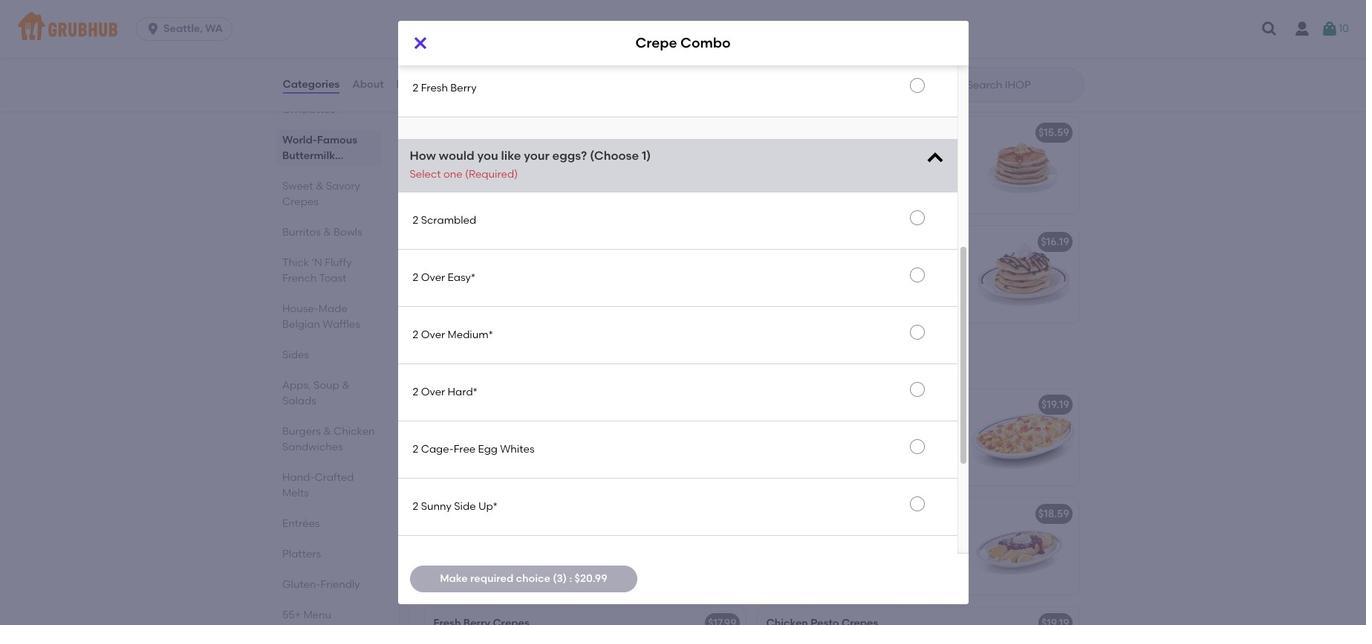 Task type: locate. For each thing, give the bounding box(es) containing it.
2 inside 2 crepes filled & rolled with scrambled eggs‡, hickory-smoked bacon, crispy hash browns, white cheese sauce & jack & cheddar cheeses.
[[767, 419, 772, 432]]

an down the topping.
[[767, 98, 780, 111]]

we inside we think chocolate is perfect any time of day. four fluffy chocolate pancakes filled with chocolate chips, topped with a drizzle of chocolate syrup & more chocolate chips.
[[434, 256, 450, 269]]

1 vertical spatial seasonal
[[869, 543, 914, 556]]

an
[[767, 98, 780, 111], [817, 589, 830, 601]]

any inside we think chocolate is perfect any time of day. four fluffy buttermilk pancakes filled with chocolate chips, topped with a drizzle of chocolate syrup & more chocolate chips.
[[915, 256, 934, 269]]

four inside we think chocolate is perfect any time of day. four fluffy chocolate pancakes filled with chocolate chips, topped with a drizzle of chocolate syrup & more chocolate chips.
[[495, 271, 517, 284]]

topped inside little known fact: strawberries and bananas are best friends. four fluffy buttermilk pancakes filled with fresh banana slices. topped with glazed strawberries & more banana slices.
[[508, 83, 547, 96]]

extra down the topping.
[[782, 98, 808, 111]]

sweet down world-
[[282, 180, 313, 193]]

2 inside 2 crepes filled & rolled with cheesecake mousse, drizzled with cinnamon bun filling, cream cheese icing, fresh strawberries & powdered sugar.
[[434, 528, 440, 541]]

& inside the choose your crepe flavor, served with 2 eggs* your way, 2 custom- cured hickory-smoked bacon strips or 2 pork sausage links & golden hash browns.
[[549, 464, 557, 477]]

sugar. down topping,
[[821, 574, 851, 586]]

lemon left search icon
[[901, 83, 932, 96]]

fresh down and
[[590, 68, 615, 81]]

$16.19
[[708, 235, 737, 248], [1041, 235, 1070, 248]]

0 horizontal spatial berry
[[767, 559, 793, 571]]

sugar. down icing,
[[434, 589, 464, 601]]

lemon up little at the left of the page
[[419, 24, 454, 37]]

hash
[[837, 449, 861, 462], [434, 479, 458, 492]]

rolled up 'eggs‡,'
[[849, 419, 877, 432]]

1 vertical spatial extra
[[833, 589, 859, 601]]

smoked inside 2 crepes filled & rolled with scrambled eggs‡, hickory-smoked bacon, crispy hash browns, white cheese sauce & jack & cheddar cheeses.
[[899, 434, 939, 447]]

perfect
[[543, 256, 580, 269], [876, 256, 913, 269]]

1 horizontal spatial hash
[[837, 449, 861, 462]]

1 vertical spatial svg image
[[925, 148, 946, 169]]

0 horizontal spatial sugar.
[[434, 589, 464, 601]]

buttermilk chocolate chip pancakes
[[767, 235, 955, 248]]

your inside how would you like your eggs? (choose 1) select one (required)
[[524, 149, 550, 163]]

- up 4 protein pancakes loaded with blueberries, topped with lemon ricotta & seasonal mixed berry topping. add a squeeze of lemon for an extra zing! on the top right of page
[[858, 17, 863, 29]]

is inside we think chocolate is perfect any time of day. four fluffy chocolate pancakes filled with chocolate chips, topped with a drizzle of chocolate syrup & more chocolate chips.
[[533, 256, 541, 269]]

is down "buttermilk chocolate chip pancakes" at the right top of page
[[866, 256, 874, 269]]

easy*
[[448, 271, 476, 284]]

2 inside 2 crepes filled & rolled with lemon ricotta, topped with seasonal mixed berry topping, more lemon ricotta & powdered sugar. add a squeeze of lemon for an extra zing!
[[767, 528, 772, 541]]

rolled inside 2 crepes filled & rolled with scrambled eggs‡, hickory-smoked bacon, crispy hash browns, white cheese sauce & jack & cheddar cheeses.
[[849, 419, 877, 432]]

berry down the loaded at the right of page
[[894, 68, 920, 81]]

&
[[803, 68, 811, 81], [498, 98, 506, 111], [315, 180, 323, 193], [498, 192, 506, 205], [323, 226, 331, 239], [463, 317, 471, 329], [796, 317, 804, 329], [474, 354, 486, 372], [342, 379, 349, 392], [838, 419, 846, 432], [323, 425, 331, 438], [549, 464, 557, 477], [838, 464, 846, 477], [872, 464, 880, 477], [505, 528, 513, 541], [838, 528, 846, 541], [940, 559, 947, 571], [555, 574, 563, 586]]

filled inside 2 crepes filled & rolled with scrambled eggs‡, hickory-smoked bacon, crispy hash browns, white cheese sauce & jack & cheddar cheeses.
[[812, 419, 836, 432]]

0 horizontal spatial add
[[811, 83, 833, 96]]

hash inside 2 crepes filled & rolled with scrambled eggs‡, hickory-smoked bacon, crispy hash browns, white cheese sauce & jack & cheddar cheeses.
[[837, 449, 861, 462]]

crepes up burritos at the left
[[282, 195, 318, 208]]

1 syrup from the left
[[434, 317, 461, 329]]

2 left hard*
[[413, 385, 419, 398]]

reviews
[[397, 78, 438, 91]]

search icon image
[[944, 76, 961, 94]]

banana down would
[[434, 177, 474, 190]]

1 perfect from the left
[[543, 256, 580, 269]]

with inside the choose your crepe flavor, served with 2 eggs* your way, 2 custom- cured hickory-smoked bacon strips or 2 pork sausage links & golden hash browns.
[[434, 434, 455, 447]]

pancakes for little known fact: strawberries and bananas are best friends. four fluffy buttermilk pancakes filled with fresh banana slices. topped with glazed strawberries & more banana slices.
[[488, 68, 537, 81]]

0 horizontal spatial hickory-
[[466, 449, 506, 462]]

for inside 4 protein pancakes loaded with blueberries, topped with lemon ricotta & seasonal mixed berry topping. add a squeeze of lemon for an extra zing!
[[935, 83, 948, 96]]

crepe
[[499, 419, 529, 432]]

2 think from the left
[[785, 256, 810, 269]]

chips. for buttermilk
[[889, 317, 919, 329]]

chocolate down scrambled
[[434, 235, 488, 248]]

extra
[[782, 98, 808, 111], [833, 589, 859, 601]]

2 for 2 scrambled
[[413, 214, 419, 226]]

1 horizontal spatial sugar.
[[821, 574, 851, 586]]

2 is from the left
[[866, 256, 874, 269]]

eggs‡,
[[823, 434, 856, 447]]

1 horizontal spatial your
[[497, 434, 519, 447]]

1 vertical spatial mixed
[[916, 543, 947, 556]]

1 vertical spatial add
[[854, 574, 875, 586]]

berry down cheddar
[[877, 507, 904, 520]]

topped
[[828, 53, 865, 66], [434, 302, 471, 314], [767, 302, 804, 314], [806, 543, 843, 556]]

wa
[[205, 22, 223, 35]]

berry down ricotta,
[[767, 559, 793, 571]]

0 vertical spatial squeeze
[[844, 83, 886, 96]]

more inside we think chocolate is perfect any time of day. four fluffy buttermilk pancakes filled with chocolate chips, topped with a drizzle of chocolate syrup & more chocolate chips.
[[807, 317, 833, 329]]

2 fresh berry button
[[398, 60, 958, 117]]

apps, soup & salads
[[282, 379, 349, 407]]

add inside 2 crepes filled & rolled with lemon ricotta, topped with seasonal mixed berry topping, more lemon ricotta & powdered sugar. add a squeeze of lemon for an extra zing!
[[854, 574, 875, 586]]

2 perfect from the left
[[876, 256, 913, 269]]

crepe down 2 over hard* on the bottom left of the page
[[434, 398, 465, 411]]

seasonal down lemon ricotta mixed berry crepes
[[869, 543, 914, 556]]

time for we think chocolate is perfect any time of day. four fluffy buttermilk pancakes filled with chocolate chips, topped with a drizzle of chocolate syrup & more chocolate chips.
[[767, 271, 789, 284]]

berry up strawberries
[[528, 24, 554, 37]]

0 horizontal spatial protein
[[434, 162, 470, 175]]

1 vertical spatial ricotta
[[903, 559, 937, 571]]

golden
[[560, 464, 595, 477]]

day. up "medium*"
[[471, 271, 492, 284]]

0 horizontal spatial sweet
[[282, 180, 313, 193]]

2 left fresh
[[413, 82, 419, 94]]

55+ menu
[[282, 609, 331, 621]]

sunny
[[421, 500, 452, 513]]

0 horizontal spatial think
[[452, 256, 477, 269]]

chocolate for buttermilk
[[822, 235, 876, 248]]

svg image
[[1261, 20, 1279, 38], [1322, 20, 1339, 38], [411, 34, 429, 52]]

0 vertical spatial seasonal
[[813, 68, 858, 81]]

1 vertical spatial sugar.
[[434, 589, 464, 601]]

bun
[[487, 559, 507, 571]]

glazed down the eggs?
[[573, 177, 607, 190]]

four for buttermilk chocolate chip pancakes
[[828, 271, 850, 284]]

is for buttermilk
[[866, 256, 874, 269]]

1 vertical spatial over
[[421, 328, 445, 341]]

think inside we think chocolate is perfect any time of day. four fluffy buttermilk pancakes filled with chocolate chips, topped with a drizzle of chocolate syrup & more chocolate chips.
[[785, 256, 810, 269]]

any down "buttermilk chocolate chip pancakes" at the right top of page
[[915, 256, 934, 269]]

scrambled
[[767, 434, 821, 447]]

buttermilk inside we think chocolate is perfect any time of day. four fluffy buttermilk pancakes filled with chocolate chips, topped with a drizzle of chocolate syrup & more chocolate chips.
[[880, 271, 932, 284]]

2 time from the left
[[767, 271, 789, 284]]

hash down 'eggs‡,'
[[837, 449, 861, 462]]

2 glazed from the top
[[573, 177, 607, 190]]

a inside 2 crepes filled & rolled with lemon ricotta, topped with seasonal mixed berry topping, more lemon ricotta & powdered sugar. add a squeeze of lemon for an extra zing!
[[877, 574, 884, 586]]

glazed inside the a fresh-flipped power stack. four protein pancakes filled with fresh banana slices. topped with glazed strawberries & more banana slices.
[[573, 177, 607, 190]]

seattle,
[[164, 22, 203, 35]]

0 horizontal spatial powdered
[[565, 574, 617, 586]]

a inside 4 protein pancakes loaded with blueberries, topped with lemon ricotta & seasonal mixed berry topping. add a squeeze of lemon for an extra zing!
[[835, 83, 842, 96]]

banana
[[434, 83, 474, 96], [538, 98, 578, 111], [434, 177, 474, 190], [538, 192, 578, 205]]

pancakes inside we think chocolate is perfect any time of day. four fluffy buttermilk pancakes filled with chocolate chips, topped with a drizzle of chocolate syrup & more chocolate chips.
[[767, 287, 816, 299]]

lemon down the loaded at the right of page
[[891, 53, 923, 66]]

cheese up $20.99
[[577, 559, 613, 571]]

hand-crafted melts
[[282, 471, 354, 499]]

2 $16.19 from the left
[[1041, 235, 1070, 248]]

protein power pancakes
[[767, 126, 890, 139]]

filled inside little known fact: strawberries and bananas are best friends. four fluffy buttermilk pancakes filled with fresh banana slices. topped with glazed strawberries & more banana slices.
[[540, 68, 564, 81]]

four inside the a fresh-flipped power stack. four protein pancakes filled with fresh banana slices. topped with glazed strawberries & more banana slices.
[[577, 147, 599, 160]]

2 for 2 crepes filled & rolled with lemon ricotta, topped with seasonal mixed berry topping, more lemon ricotta & powdered sugar. add a squeeze of lemon for an extra zing!
[[767, 528, 772, 541]]

& inside world-famous buttermilk pancakes sweet & savory crepes
[[315, 180, 323, 193]]

2 chips. from the left
[[889, 317, 919, 329]]

'n
[[311, 256, 322, 269]]

served
[[564, 419, 598, 432]]

reviews button
[[396, 58, 439, 111]]

1 topped from the top
[[508, 83, 547, 96]]

buttermilk inside world-famous buttermilk pancakes sweet & savory crepes
[[282, 149, 335, 162]]

syrup inside we think chocolate is perfect any time of day. four fluffy buttermilk pancakes filled with chocolate chips, topped with a drizzle of chocolate syrup & more chocolate chips.
[[767, 317, 794, 329]]

0 vertical spatial zing!
[[811, 98, 834, 111]]

cheese down bacon,
[[767, 464, 803, 477]]

2 horizontal spatial mixed
[[943, 17, 973, 29]]

and
[[588, 38, 608, 50]]

& inside 'burgers & chicken sandwiches'
[[323, 425, 331, 438]]

3 chocolate from the left
[[822, 235, 876, 248]]

rolled inside 2 crepes filled & rolled with cheesecake mousse, drizzled with cinnamon bun filling, cream cheese icing, fresh strawberries & powdered sugar.
[[516, 528, 544, 541]]

0 horizontal spatial zing!
[[811, 98, 834, 111]]

any down chocolate chocolate chip pancakes
[[582, 256, 601, 269]]

0 vertical spatial topped
[[508, 83, 547, 96]]

0 horizontal spatial seasonal
[[813, 68, 858, 81]]

2 day. from the left
[[804, 271, 825, 284]]

2 for 2 over hard*
[[413, 385, 419, 398]]

ricotta inside 4 protein pancakes loaded with blueberries, topped with lemon ricotta & seasonal mixed berry topping. add a squeeze of lemon for an extra zing!
[[767, 68, 800, 81]]

& inside the apps, soup & salads
[[342, 379, 349, 392]]

2 horizontal spatial chocolate
[[822, 235, 876, 248]]

2 right 'or'
[[447, 464, 452, 477]]

select
[[410, 168, 441, 181]]

1 vertical spatial for
[[801, 589, 814, 601]]

0 horizontal spatial chips.
[[556, 317, 586, 329]]

a inside we think chocolate is perfect any time of day. four fluffy chocolate pancakes filled with chocolate chips, topped with a drizzle of chocolate syrup & more chocolate chips.
[[497, 302, 504, 314]]

four inside little known fact: strawberries and bananas are best friends. four fluffy buttermilk pancakes filled with fresh banana slices. topped with glazed strawberries & more banana slices.
[[564, 53, 586, 66]]

seattle, wa button
[[136, 17, 239, 41]]

1 horizontal spatial ricotta
[[903, 559, 937, 571]]

1 horizontal spatial squeeze
[[887, 574, 928, 586]]

1 vertical spatial berry
[[767, 559, 793, 571]]

1 horizontal spatial zing!
[[861, 589, 884, 601]]

2 drizzle from the left
[[839, 302, 871, 314]]

1 $16.55 from the top
[[706, 17, 737, 29]]

2 chocolate from the left
[[490, 235, 544, 248]]

rolled down lemon ricotta mixed berry crepes
[[849, 528, 877, 541]]

2 horizontal spatial fluffy
[[853, 271, 878, 284]]

3 over from the top
[[421, 385, 445, 398]]

bacon
[[548, 449, 581, 462]]

0 horizontal spatial chocolate
[[434, 235, 488, 248]]

0 horizontal spatial crepe
[[434, 398, 465, 411]]

1 vertical spatial strawberries
[[434, 192, 496, 205]]

we for we think chocolate is perfect any time of day. four fluffy buttermilk pancakes filled with chocolate chips, topped with a drizzle of chocolate syrup & more chocolate chips.
[[767, 256, 783, 269]]

crepes right bun
[[512, 507, 548, 520]]

1 chip from the left
[[546, 235, 571, 248]]

1 horizontal spatial fluffy
[[589, 53, 614, 66]]

2 for 2 over easy*
[[413, 271, 419, 284]]

a up protein power pancakes
[[835, 83, 842, 96]]

2 vertical spatial strawberries
[[490, 574, 553, 586]]

flavor,
[[531, 419, 562, 432]]

0 horizontal spatial ricotta
[[456, 24, 493, 37]]

an down topping,
[[817, 589, 830, 601]]

0 vertical spatial an
[[767, 98, 780, 111]]

2 over from the top
[[421, 328, 445, 341]]

world-famous buttermilk pancakes sweet & savory crepes
[[282, 134, 360, 208]]

banana up fact:
[[493, 17, 533, 29]]

1 over from the top
[[421, 271, 445, 284]]

cage-
[[421, 443, 454, 455]]

chips, for buttermilk
[[923, 287, 952, 299]]

slices. up (choose
[[580, 98, 610, 111]]

ricotta
[[767, 68, 800, 81], [903, 559, 937, 571]]

chips,
[[590, 287, 619, 299], [923, 287, 952, 299]]

slices. down are
[[476, 83, 506, 96]]

berry inside 4 protein pancakes loaded with blueberries, topped with lemon ricotta & seasonal mixed berry topping. add a squeeze of lemon for an extra zing!
[[894, 68, 920, 81]]

mixed inside 4 protein pancakes loaded with blueberries, topped with lemon ricotta & seasonal mixed berry topping. add a squeeze of lemon for an extra zing!
[[861, 68, 892, 81]]

0 vertical spatial protein
[[775, 38, 811, 50]]

pancakes inside we think chocolate is perfect any time of day. four fluffy chocolate pancakes filled with chocolate chips, topped with a drizzle of chocolate syrup & more chocolate chips.
[[434, 287, 483, 299]]

mixed inside 2 crepes filled & rolled with lemon ricotta, topped with seasonal mixed berry topping, more lemon ricotta & powdered sugar. add a squeeze of lemon for an extra zing!
[[916, 543, 947, 556]]

1 vertical spatial crepe combo
[[434, 398, 506, 411]]

think for buttermilk
[[785, 256, 810, 269]]

1 horizontal spatial seasonal
[[869, 543, 914, 556]]

2 chips, from the left
[[923, 287, 952, 299]]

extra down topping,
[[833, 589, 859, 601]]

lemon up the loaded at the right of page
[[865, 17, 900, 29]]

how would you like your eggs? (choose 1) select one (required)
[[410, 149, 651, 181]]

fresh down cinnamon
[[463, 574, 488, 586]]

0 horizontal spatial savory
[[326, 180, 360, 193]]

smoked
[[899, 434, 939, 447], [506, 449, 546, 462]]

1 vertical spatial combo
[[468, 398, 506, 411]]

chocolate up we think chocolate is perfect any time of day. four fluffy chocolate pancakes filled with chocolate chips, topped with a drizzle of chocolate syrup & more chocolate chips.
[[490, 235, 544, 248]]

1 day. from the left
[[471, 271, 492, 284]]

0 horizontal spatial time
[[434, 271, 456, 284]]

think inside we think chocolate is perfect any time of day. four fluffy chocolate pancakes filled with chocolate chips, topped with a drizzle of chocolate syrup & more chocolate chips.
[[452, 256, 477, 269]]

0 horizontal spatial lemon
[[419, 24, 454, 37]]

protein inside the a fresh-flipped power stack. four protein pancakes filled with fresh banana slices. topped with glazed strawberries & more banana slices.
[[434, 162, 470, 175]]

buttermilk chocolate chip pancakes image
[[967, 226, 1079, 322]]

fluffy inside we think chocolate is perfect any time of day. four fluffy buttermilk pancakes filled with chocolate chips, topped with a drizzle of chocolate syrup & more chocolate chips.
[[853, 271, 878, 284]]

crepe up 2 fresh berry "button"
[[636, 35, 678, 52]]

0 vertical spatial cheese
[[767, 464, 803, 477]]

2 scrambled
[[413, 214, 477, 226]]

protein up fresh- on the left of page
[[434, 126, 470, 139]]

savory down "medium*"
[[490, 354, 544, 372]]

fluffy inside little known fact: strawberries and bananas are best friends. four fluffy buttermilk pancakes filled with fresh banana slices. topped with glazed strawberries & more banana slices.
[[589, 53, 614, 66]]

more inside we think chocolate is perfect any time of day. four fluffy chocolate pancakes filled with chocolate chips, topped with a drizzle of chocolate syrup & more chocolate chips.
[[474, 317, 500, 329]]

1 horizontal spatial an
[[817, 589, 830, 601]]

svg image
[[146, 22, 161, 36], [925, 148, 946, 169]]

& inside little known fact: strawberries and bananas are best friends. four fluffy buttermilk pancakes filled with fresh banana slices. topped with glazed strawberries & more banana slices.
[[498, 98, 506, 111]]

chocolate for chocolate
[[490, 235, 544, 248]]

buttermilk down bananas
[[434, 68, 485, 81]]

perfect inside we think chocolate is perfect any time of day. four fluffy chocolate pancakes filled with chocolate chips, topped with a drizzle of chocolate syrup & more chocolate chips.
[[543, 256, 580, 269]]

protein left power
[[767, 126, 803, 139]]

1 vertical spatial hickory-
[[466, 449, 506, 462]]

1 we from the left
[[434, 256, 450, 269]]

seasonal down blueberries,
[[813, 68, 858, 81]]

protein
[[775, 38, 811, 50], [434, 162, 470, 175]]

2 syrup from the left
[[767, 317, 794, 329]]

filled down cinnamon bun crepes
[[479, 528, 503, 541]]

for inside 2 crepes filled & rolled with lemon ricotta, topped with seasonal mixed berry topping, more lemon ricotta & powdered sugar. add a squeeze of lemon for an extra zing!
[[801, 589, 814, 601]]

1 horizontal spatial mixed
[[916, 543, 947, 556]]

house-made belgian waffles
[[282, 303, 360, 331]]

rolled inside 2 crepes filled & rolled with lemon ricotta, topped with seasonal mixed berry topping, more lemon ricotta & powdered sugar. add a squeeze of lemon for an extra zing!
[[849, 528, 877, 541]]

0 horizontal spatial squeeze
[[844, 83, 886, 96]]

stack.
[[545, 147, 574, 160]]

1 think from the left
[[452, 256, 477, 269]]

hickory- up browns,
[[858, 434, 899, 447]]

2 we from the left
[[767, 256, 783, 269]]

0 horizontal spatial cheese
[[577, 559, 613, 571]]

crepes down cheddar
[[906, 507, 943, 520]]

1 horizontal spatial extra
[[833, 589, 859, 601]]

over for easy*
[[421, 271, 445, 284]]

0 vertical spatial sugar.
[[821, 574, 851, 586]]

protein pancakes - lemon ricotta mixed berry image
[[967, 7, 1079, 104]]

0 vertical spatial crepe combo
[[636, 35, 731, 52]]

1 lemon ricotta mixed berry
[[413, 24, 554, 37]]

0 vertical spatial strawberry
[[434, 17, 490, 29]]

topped inside we think chocolate is perfect any time of day. four fluffy buttermilk pancakes filled with chocolate chips, topped with a drizzle of chocolate syrup & more chocolate chips.
[[767, 302, 804, 314]]

sugar. inside 2 crepes filled & rolled with lemon ricotta, topped with seasonal mixed berry topping, more lemon ricotta & powdered sugar. add a squeeze of lemon for an extra zing!
[[821, 574, 851, 586]]

0 horizontal spatial chip
[[546, 235, 571, 248]]

10
[[1339, 22, 1350, 35]]

savory up bowls
[[326, 180, 360, 193]]

world-
[[282, 134, 317, 146]]

combo
[[681, 35, 731, 52], [468, 398, 506, 411]]

apps,
[[282, 379, 311, 392]]

0 vertical spatial buttermilk
[[434, 68, 485, 81]]

a down lemon ricotta mixed berry crepes
[[877, 574, 884, 586]]

2 topped from the top
[[508, 177, 547, 190]]

savory
[[326, 180, 360, 193], [490, 354, 544, 372]]

think down "buttermilk chocolate chip pancakes" at the right top of page
[[785, 256, 810, 269]]

burritos & bowls
[[282, 226, 362, 239]]

your
[[524, 149, 550, 163], [475, 419, 497, 432], [497, 434, 519, 447]]

1 is from the left
[[533, 256, 541, 269]]

protein
[[767, 17, 803, 29], [434, 126, 470, 139], [767, 126, 803, 139]]

1 horizontal spatial drizzle
[[839, 302, 871, 314]]

2 crepes filled & rolled with lemon ricotta, topped with seasonal mixed berry topping, more lemon ricotta & powdered sugar. add a squeeze of lemon for an extra zing!
[[767, 528, 947, 601]]

fluffy down chocolate chocolate chip pancakes
[[520, 271, 545, 284]]

1 vertical spatial strawberry
[[532, 126, 589, 139]]

2
[[413, 82, 419, 94], [413, 214, 419, 226], [413, 271, 419, 284], [413, 328, 419, 341], [413, 385, 419, 398], [767, 419, 772, 432], [457, 434, 463, 447], [547, 434, 553, 447], [413, 443, 419, 455], [447, 464, 452, 477], [413, 500, 419, 513], [434, 528, 440, 541], [767, 528, 772, 541]]

sweet up 2 over hard* on the bottom left of the page
[[422, 354, 470, 372]]

0 vertical spatial $16.55
[[706, 17, 737, 29]]

crepe combo
[[636, 35, 731, 52], [434, 398, 506, 411]]

powdered down cream
[[565, 574, 617, 586]]

1 powdered from the left
[[565, 574, 617, 586]]

0 horizontal spatial crepe combo
[[434, 398, 506, 411]]

crepes for 2 crepes filled & rolled with scrambled eggs‡, hickory-smoked bacon, crispy hash browns, white cheese sauce & jack & cheddar cheeses.
[[775, 419, 809, 432]]

syrup inside we think chocolate is perfect any time of day. four fluffy chocolate pancakes filled with chocolate chips, topped with a drizzle of chocolate syrup & more chocolate chips.
[[434, 317, 461, 329]]

1 vertical spatial buttermilk
[[880, 271, 932, 284]]

topped down power
[[508, 177, 547, 190]]

1 vertical spatial -
[[525, 126, 530, 139]]

four down strawberries
[[564, 53, 586, 66]]

filled up topping,
[[812, 528, 836, 541]]

0 horizontal spatial combo
[[468, 398, 506, 411]]

glazed down and
[[573, 83, 607, 96]]

filled inside the a fresh-flipped power stack. four protein pancakes filled with fresh banana slices. topped with glazed strawberries & more banana slices.
[[524, 162, 548, 175]]

cheeses.
[[767, 479, 810, 492]]

crepes for 2 crepes filled & rolled with lemon ricotta, topped with seasonal mixed berry topping, more lemon ricotta & powdered sugar. add a squeeze of lemon for an extra zing!
[[775, 528, 809, 541]]

hash down 'or'
[[434, 479, 458, 492]]

1 chips. from the left
[[556, 317, 586, 329]]

$18.59
[[1039, 507, 1070, 520]]

four for strawberry banana pancakes
[[564, 53, 586, 66]]

smoked down way,
[[506, 449, 546, 462]]

perfect down "buttermilk chocolate chip pancakes" at the right top of page
[[876, 256, 913, 269]]

fluffy down "buttermilk chocolate chip pancakes" at the right top of page
[[853, 271, 878, 284]]

2 powdered from the left
[[767, 574, 818, 586]]

friendly
[[320, 578, 360, 591]]

1 chocolate from the left
[[434, 235, 488, 248]]

chip up we think chocolate is perfect any time of day. four fluffy buttermilk pancakes filled with chocolate chips, topped with a drizzle of chocolate syrup & more chocolate chips.
[[878, 235, 903, 248]]

sweet
[[282, 180, 313, 193], [422, 354, 470, 372]]

- for lemon
[[858, 17, 863, 29]]

strawberry up "known"
[[434, 17, 490, 29]]

1 horizontal spatial for
[[935, 83, 948, 96]]

protein power pancakes image
[[967, 116, 1079, 213]]

pancakes
[[814, 38, 863, 50], [488, 68, 537, 81], [472, 162, 522, 175], [434, 287, 483, 299], [767, 287, 816, 299]]

egg
[[478, 443, 498, 455]]

0 horizontal spatial smoked
[[506, 449, 546, 462]]

sugar.
[[821, 574, 851, 586], [434, 589, 464, 601]]

2 down flavor,
[[547, 434, 553, 447]]

day. for buttermilk
[[804, 271, 825, 284]]

drizzle inside we think chocolate is perfect any time of day. four fluffy buttermilk pancakes filled with chocolate chips, topped with a drizzle of chocolate syrup & more chocolate chips.
[[839, 302, 871, 314]]

1 $16.19 from the left
[[708, 235, 737, 248]]

we inside we think chocolate is perfect any time of day. four fluffy buttermilk pancakes filled with chocolate chips, topped with a drizzle of chocolate syrup & more chocolate chips.
[[767, 256, 783, 269]]

time inside we think chocolate is perfect any time of day. four fluffy buttermilk pancakes filled with chocolate chips, topped with a drizzle of chocolate syrup & more chocolate chips.
[[767, 271, 789, 284]]

2 left cage-
[[413, 443, 419, 455]]

squeeze
[[844, 83, 886, 96], [887, 574, 928, 586]]

1 time from the left
[[434, 271, 456, 284]]

2 horizontal spatial your
[[524, 149, 550, 163]]

1 drizzle from the left
[[506, 302, 538, 314]]

of inside 4 protein pancakes loaded with blueberries, topped with lemon ricotta & seasonal mixed berry topping. add a squeeze of lemon for an extra zing!
[[888, 83, 898, 96]]

crepes inside 2 crepes filled & rolled with lemon ricotta, topped with seasonal mixed berry topping, more lemon ricotta & powdered sugar. add a squeeze of lemon for an extra zing!
[[775, 528, 809, 541]]

0 vertical spatial glazed
[[573, 83, 607, 96]]

a
[[835, 83, 842, 96], [497, 302, 504, 314], [830, 302, 837, 314], [877, 574, 884, 586]]

1 horizontal spatial powdered
[[767, 574, 818, 586]]

rolled for drizzled
[[516, 528, 544, 541]]

salads
[[282, 395, 316, 407]]

chocolate chocolate chip pancakes
[[434, 235, 623, 248]]

1 chips, from the left
[[590, 287, 619, 299]]

0 vertical spatial svg image
[[146, 22, 161, 36]]

over left "medium*"
[[421, 328, 445, 341]]

is for chocolate
[[533, 256, 541, 269]]

hand-
[[282, 471, 314, 484]]

2 vertical spatial fresh
[[463, 574, 488, 586]]

banana up (choose
[[591, 126, 632, 139]]

2 left sunny
[[413, 500, 419, 513]]

hickory-
[[858, 434, 899, 447], [466, 449, 506, 462]]

strawberry
[[434, 17, 490, 29], [532, 126, 589, 139]]

buttermilk down "buttermilk chocolate chip pancakes" at the right top of page
[[880, 271, 932, 284]]

over
[[421, 271, 445, 284], [421, 328, 445, 341], [421, 385, 445, 398]]

day. for chocolate
[[471, 271, 492, 284]]

mixed down jack on the right of the page
[[844, 507, 875, 520]]

ricotta inside button
[[456, 24, 493, 37]]

over left hard*
[[421, 385, 445, 398]]

$16.55 for protein power pancakes
[[706, 126, 737, 139]]

filled down "buttermilk chocolate chip pancakes" at the right top of page
[[819, 287, 843, 299]]

0 vertical spatial add
[[811, 83, 833, 96]]

chip up we think chocolate is perfect any time of day. four fluffy chocolate pancakes filled with chocolate chips, topped with a drizzle of chocolate syrup & more chocolate chips.
[[546, 235, 571, 248]]

2 up ricotta,
[[767, 528, 772, 541]]

day. down "buttermilk chocolate chip pancakes" at the right top of page
[[804, 271, 825, 284]]

crepes
[[775, 419, 809, 432], [442, 528, 476, 541], [775, 528, 809, 541]]

lemon
[[891, 53, 923, 66], [901, 83, 932, 96], [903, 528, 935, 541], [869, 559, 901, 571], [767, 589, 798, 601]]

chocolate
[[434, 235, 488, 248], [490, 235, 544, 248], [822, 235, 876, 248]]

1)
[[642, 149, 651, 163]]

extra inside 2 crepes filled & rolled with lemon ricotta, topped with seasonal mixed berry topping, more lemon ricotta & powdered sugar. add a squeeze of lemon for an extra zing!
[[833, 589, 859, 601]]

chips, inside we think chocolate is perfect any time of day. four fluffy chocolate pancakes filled with chocolate chips, topped with a drizzle of chocolate syrup & more chocolate chips.
[[590, 287, 619, 299]]

1 vertical spatial fresh
[[574, 162, 599, 175]]

strawberries
[[434, 98, 496, 111], [434, 192, 496, 205], [490, 574, 553, 586]]

0 horizontal spatial fluffy
[[520, 271, 545, 284]]

crepes inside 2 crepes filled & rolled with cheesecake mousse, drizzled with cinnamon bun filling, cream cheese icing, fresh strawberries & powdered sugar.
[[442, 528, 476, 541]]

lemon down cheeses.
[[767, 507, 801, 520]]

2 $16.55 from the top
[[706, 126, 737, 139]]

2 any from the left
[[915, 256, 934, 269]]

strawberries up scrambled
[[434, 192, 496, 205]]

is inside we think chocolate is perfect any time of day. four fluffy buttermilk pancakes filled with chocolate chips, topped with a drizzle of chocolate syrup & more chocolate chips.
[[866, 256, 874, 269]]

chocolate chocolate chip pancakes image
[[634, 226, 746, 322]]

1 vertical spatial protein
[[434, 162, 470, 175]]

1 horizontal spatial mixed
[[844, 507, 875, 520]]

cured
[[434, 449, 463, 462]]

seasonal
[[813, 68, 858, 81], [869, 543, 914, 556]]

1 glazed from the top
[[573, 83, 607, 96]]

0 vertical spatial crepe
[[636, 35, 678, 52]]

0 horizontal spatial banana
[[493, 17, 533, 29]]

(choose
[[590, 149, 639, 163]]

chip for chocolate
[[546, 235, 571, 248]]

0 horizontal spatial $16.19
[[708, 235, 737, 248]]

1 horizontal spatial smoked
[[899, 434, 939, 447]]

combo down hard*
[[468, 398, 506, 411]]

2 chip from the left
[[878, 235, 903, 248]]

crepes up served
[[547, 354, 603, 372]]

2 left easy*
[[413, 271, 419, 284]]

0 horizontal spatial -
[[525, 126, 530, 139]]

(3)
[[553, 572, 567, 585]]

breakfast crepes image
[[967, 388, 1079, 485]]

0 horizontal spatial buttermilk
[[434, 68, 485, 81]]

0 vertical spatial -
[[858, 17, 863, 29]]

smoked up white at the bottom of page
[[899, 434, 939, 447]]

strawberries down 2 fresh berry
[[434, 98, 496, 111]]

protein pancakes - strawberry banana image
[[634, 116, 746, 213]]

1 horizontal spatial chips,
[[923, 287, 952, 299]]

1 vertical spatial zing!
[[861, 589, 884, 601]]

1 horizontal spatial day.
[[804, 271, 825, 284]]

0 vertical spatial hash
[[837, 449, 861, 462]]

glazed inside little known fact: strawberries and bananas are best friends. four fluffy buttermilk pancakes filled with fresh banana slices. topped with glazed strawberries & more banana slices.
[[573, 83, 607, 96]]

protein for protein
[[767, 17, 803, 29]]

pancakes inside world-famous buttermilk pancakes sweet & savory crepes
[[282, 165, 332, 178]]

add right the topping.
[[811, 83, 833, 96]]

day. inside we think chocolate is perfect any time of day. four fluffy chocolate pancakes filled with chocolate chips, topped with a drizzle of chocolate syrup & more chocolate chips.
[[471, 271, 492, 284]]

fresh down stack.
[[574, 162, 599, 175]]

strawberry up stack.
[[532, 126, 589, 139]]

1 horizontal spatial any
[[915, 256, 934, 269]]

up*
[[479, 500, 498, 513]]

0 vertical spatial berry
[[894, 68, 920, 81]]

protein up 4
[[767, 17, 803, 29]]

combo up 2 fresh berry "button"
[[681, 35, 731, 52]]

filled up "medium*"
[[486, 287, 510, 299]]

four inside we think chocolate is perfect any time of day. four fluffy buttermilk pancakes filled with chocolate chips, topped with a drizzle of chocolate syrup & more chocolate chips.
[[828, 271, 850, 284]]

1 vertical spatial your
[[475, 419, 497, 432]]

chips. for chocolate
[[556, 317, 586, 329]]

fluffy down and
[[589, 53, 614, 66]]

protein down fresh- on the left of page
[[434, 162, 470, 175]]

powdered
[[565, 574, 617, 586], [767, 574, 818, 586]]

1 any from the left
[[582, 256, 601, 269]]



Task type: vqa. For each thing, say whether or not it's contained in the screenshot.
the 4.3 (84)
no



Task type: describe. For each thing, give the bounding box(es) containing it.
lemon ricotta mixed berry crepes image
[[967, 498, 1079, 594]]

topping,
[[795, 559, 838, 571]]

hash inside the choose your crepe flavor, served with 2 eggs* your way, 2 custom- cured hickory-smoked bacon strips or 2 pork sausage links & golden hash browns.
[[434, 479, 458, 492]]

slices. down (choose
[[580, 192, 610, 205]]

$19.19
[[1042, 398, 1070, 411]]

one
[[444, 168, 463, 181]]

lemon ricotta mixed berry crepes
[[767, 507, 943, 520]]

4 protein pancakes loaded with blueberries, topped with lemon ricotta & seasonal mixed berry topping. add a squeeze of lemon for an extra zing!
[[767, 38, 948, 111]]

2 sunny side up* button
[[398, 478, 958, 535]]

$16.19 for chocolate chocolate chip pancakes
[[708, 235, 737, 248]]

main navigation navigation
[[0, 0, 1367, 58]]

lemon down cheddar
[[903, 528, 935, 541]]

0 vertical spatial combo
[[681, 35, 731, 52]]

way,
[[522, 434, 545, 447]]

powdered inside 2 crepes filled & rolled with cheesecake mousse, drizzled with cinnamon bun filling, cream cheese icing, fresh strawberries & powdered sugar.
[[565, 574, 617, 586]]

cheddar
[[883, 464, 926, 477]]

perfect for chocolate
[[543, 256, 580, 269]]

medium*
[[448, 328, 493, 341]]

cream
[[541, 559, 574, 571]]

sugar. inside 2 crepes filled & rolled with cheesecake mousse, drizzled with cinnamon bun filling, cream cheese icing, fresh strawberries & powdered sugar.
[[434, 589, 464, 601]]

topped inside we think chocolate is perfect any time of day. four fluffy chocolate pancakes filled with chocolate chips, topped with a drizzle of chocolate syrup & more chocolate chips.
[[434, 302, 471, 314]]

smoked inside the choose your crepe flavor, served with 2 eggs* your way, 2 custom- cured hickory-smoked bacon strips or 2 pork sausage links & golden hash browns.
[[506, 449, 546, 462]]

perfect for buttermilk
[[876, 256, 913, 269]]

sweet inside world-famous buttermilk pancakes sweet & savory crepes
[[282, 180, 313, 193]]

zing! inside 4 protein pancakes loaded with blueberries, topped with lemon ricotta & seasonal mixed berry topping. add a squeeze of lemon for an extra zing!
[[811, 98, 834, 111]]

2 for 2 fresh berry
[[413, 82, 419, 94]]

1 horizontal spatial buttermilk
[[767, 235, 819, 248]]

2 cage-free egg whites button
[[398, 421, 958, 478]]

an inside 4 protein pancakes loaded with blueberries, topped with lemon ricotta & seasonal mixed berry topping. add a squeeze of lemon for an extra zing!
[[767, 98, 780, 111]]

powdered inside 2 crepes filled & rolled with lemon ricotta, topped with seasonal mixed berry topping, more lemon ricotta & powdered sugar. add a squeeze of lemon for an extra zing!
[[767, 574, 818, 586]]

1 vertical spatial crepe
[[434, 398, 465, 411]]

banana down how would you like your eggs? (choose 1) select one (required)
[[538, 192, 578, 205]]

chicken pesto crepes image
[[967, 607, 1079, 625]]

hard*
[[448, 385, 478, 398]]

fluffy for we think chocolate is perfect any time of day. four fluffy buttermilk pancakes filled with chocolate chips, topped with a drizzle of chocolate syrup & more chocolate chips.
[[853, 271, 878, 284]]

2 horizontal spatial lemon
[[865, 17, 900, 29]]

protein inside 4 protein pancakes loaded with blueberries, topped with lemon ricotta & seasonal mixed berry topping. add a squeeze of lemon for an extra zing!
[[775, 38, 811, 50]]

2 for 2 crepes filled & rolled with scrambled eggs‡, hickory-smoked bacon, crispy hash browns, white cheese sauce & jack & cheddar cheeses.
[[767, 419, 772, 432]]

2 crepes filled & rolled with scrambled eggs‡, hickory-smoked bacon, crispy hash browns, white cheese sauce & jack & cheddar cheeses.
[[767, 419, 939, 492]]

cheese inside 2 crepes filled & rolled with cheesecake mousse, drizzled with cinnamon bun filling, cream cheese icing, fresh strawberries & powdered sugar.
[[577, 559, 613, 571]]

buttermilk for any
[[880, 271, 932, 284]]

seasonal inside 2 crepes filled & rolled with lemon ricotta, topped with seasonal mixed berry topping, more lemon ricotta & powdered sugar. add a squeeze of lemon for an extra zing!
[[869, 543, 914, 556]]

1
[[413, 24, 417, 37]]

zing! inside 2 crepes filled & rolled with lemon ricotta, topped with seasonal mixed berry topping, more lemon ricotta & powdered sugar. add a squeeze of lemon for an extra zing!
[[861, 589, 884, 601]]

banana up protein pancakes - strawberry banana
[[538, 98, 578, 111]]

burritos
[[282, 226, 321, 239]]

strawberry banana pancakes
[[434, 17, 585, 29]]

strawberries inside 2 crepes filled & rolled with cheesecake mousse, drizzled with cinnamon bun filling, cream cheese icing, fresh strawberries & powdered sugar.
[[490, 574, 553, 586]]

famous
[[317, 134, 357, 146]]

1 horizontal spatial svg image
[[1261, 20, 1279, 38]]

pancakes inside 4 protein pancakes loaded with blueberries, topped with lemon ricotta & seasonal mixed berry topping. add a squeeze of lemon for an extra zing!
[[814, 38, 863, 50]]

fresh inside the a fresh-flipped power stack. four protein pancakes filled with fresh banana slices. topped with glazed strawberries & more banana slices.
[[574, 162, 599, 175]]

add inside 4 protein pancakes loaded with blueberries, topped with lemon ricotta & seasonal mixed berry topping. add a squeeze of lemon for an extra zing!
[[811, 83, 833, 96]]

svg image inside 10 button
[[1322, 20, 1339, 38]]

power
[[511, 147, 542, 160]]

more inside little known fact: strawberries and bananas are best friends. four fluffy buttermilk pancakes filled with fresh banana slices. topped with glazed strawberries & more banana slices.
[[509, 98, 535, 111]]

we think chocolate is perfect any time of day. four fluffy chocolate pancakes filled with chocolate chips, topped with a drizzle of chocolate syrup & more chocolate chips.
[[434, 256, 619, 329]]

rolled for hickory-
[[849, 419, 877, 432]]

gluten-friendly
[[282, 578, 360, 591]]

pancakes for we think chocolate is perfect any time of day. four fluffy chocolate pancakes filled with chocolate chips, topped with a drizzle of chocolate syrup & more chocolate chips.
[[434, 287, 483, 299]]

1 horizontal spatial crepe combo
[[636, 35, 731, 52]]

make required choice (3) : $20.99
[[440, 572, 608, 585]]

& inside 4 protein pancakes loaded with blueberries, topped with lemon ricotta & seasonal mixed berry topping. add a squeeze of lemon for an extra zing!
[[803, 68, 811, 81]]

or
[[434, 464, 444, 477]]

$15.59
[[1039, 126, 1070, 139]]

with inside 2 crepes filled & rolled with scrambled eggs‡, hickory-smoked bacon, crispy hash browns, white cheese sauce & jack & cheddar cheeses.
[[879, 419, 901, 432]]

squeeze inside 4 protein pancakes loaded with blueberries, topped with lemon ricotta & seasonal mixed berry topping. add a squeeze of lemon for an extra zing!
[[844, 83, 886, 96]]

burgers
[[282, 425, 321, 438]]

berry inside 1 lemon ricotta mixed berry button
[[528, 24, 554, 37]]

choose your crepe flavor, served with 2 eggs* your way, 2 custom- cured hickory-smoked bacon strips or 2 pork sausage links & golden hash browns.
[[434, 419, 610, 492]]

2 over medium*
[[413, 328, 493, 341]]

crepes inside world-famous buttermilk pancakes sweet & savory crepes
[[282, 195, 318, 208]]

links
[[525, 464, 547, 477]]

bacon,
[[767, 449, 802, 462]]

2 for 2 sunny side up*
[[413, 500, 419, 513]]

berry inside 2 crepes filled & rolled with lemon ricotta, topped with seasonal mixed berry topping, more lemon ricotta & powdered sugar. add a squeeze of lemon for an extra zing!
[[767, 559, 793, 571]]

of inside 2 crepes filled & rolled with lemon ricotta, topped with seasonal mixed berry topping, more lemon ricotta & powdered sugar. add a squeeze of lemon for an extra zing!
[[931, 574, 941, 586]]

we for we think chocolate is perfect any time of day. four fluffy chocolate pancakes filled with chocolate chips, topped with a drizzle of chocolate syrup & more chocolate chips.
[[434, 256, 450, 269]]

we think chocolate is perfect any time of day. four fluffy buttermilk pancakes filled with chocolate chips, topped with a drizzle of chocolate syrup & more chocolate chips.
[[767, 256, 952, 329]]

strawberry banana pancakes image
[[634, 7, 746, 104]]

like
[[501, 149, 521, 163]]

crepes for 2 crepes filled & rolled with cheesecake mousse, drizzled with cinnamon bun filling, cream cheese icing, fresh strawberries & powdered sugar.
[[442, 528, 476, 541]]

over for hard*
[[421, 385, 445, 398]]

browns,
[[864, 449, 903, 462]]

buttermilk for bananas
[[434, 68, 485, 81]]

four for chocolate chocolate chip pancakes
[[495, 271, 517, 284]]

crepe combo image
[[634, 388, 746, 485]]

fresh inside 2 crepes filled & rolled with cheesecake mousse, drizzled with cinnamon bun filling, cream cheese icing, fresh strawberries & powdered sugar.
[[463, 574, 488, 586]]

waffles
[[322, 318, 360, 331]]

syrup for we think chocolate is perfect any time of day. four fluffy chocolate pancakes filled with chocolate chips, topped with a drizzle of chocolate syrup & more chocolate chips.
[[434, 317, 461, 329]]

more inside the a fresh-flipped power stack. four protein pancakes filled with fresh banana slices. topped with glazed strawberries & more banana slices.
[[509, 192, 535, 205]]

ricotta,
[[767, 543, 803, 556]]

power
[[806, 126, 838, 139]]

categories button
[[282, 58, 341, 111]]

protein for fresh-
[[434, 126, 470, 139]]

drizzled
[[541, 543, 579, 556]]

more inside 2 crepes filled & rolled with lemon ricotta, topped with seasonal mixed berry topping, more lemon ricotta & powdered sugar. add a squeeze of lemon for an extra zing!
[[840, 559, 867, 571]]

custom-
[[555, 434, 597, 447]]

fresh berry crepes image
[[634, 607, 746, 625]]

Search IHOP search field
[[966, 78, 1080, 92]]

extra inside 4 protein pancakes loaded with blueberries, topped with lemon ricotta & seasonal mixed berry topping. add a squeeze of lemon for an extra zing!
[[782, 98, 808, 111]]

about button
[[352, 58, 385, 111]]

strawberries inside little known fact: strawberries and bananas are best friends. four fluffy buttermilk pancakes filled with fresh banana slices. topped with glazed strawberries & more banana slices.
[[434, 98, 496, 111]]

ricotta inside 2 crepes filled & rolled with lemon ricotta, topped with seasonal mixed berry topping, more lemon ricotta & powdered sugar. add a squeeze of lemon for an extra zing!
[[903, 559, 937, 571]]

seattle, wa
[[164, 22, 223, 35]]

2 fresh berry
[[413, 82, 477, 94]]

2 for 2 over medium*
[[413, 328, 419, 341]]

slices. down you
[[476, 177, 506, 190]]

syrup for we think chocolate is perfect any time of day. four fluffy buttermilk pancakes filled with chocolate chips, topped with a drizzle of chocolate syrup & more chocolate chips.
[[767, 317, 794, 329]]

topping.
[[767, 83, 809, 96]]

time for we think chocolate is perfect any time of day. four fluffy chocolate pancakes filled with chocolate chips, topped with a drizzle of chocolate syrup & more chocolate chips.
[[434, 271, 456, 284]]

any for buttermilk
[[915, 256, 934, 269]]

bananas
[[434, 53, 479, 66]]

an inside 2 crepes filled & rolled with lemon ricotta, topped with seasonal mixed berry topping, more lemon ricotta & powdered sugar. add a squeeze of lemon for an extra zing!
[[817, 589, 830, 601]]

think for chocolate
[[452, 256, 477, 269]]

$16.19 for buttermilk chocolate chip pancakes
[[1041, 235, 1070, 248]]

burgers & chicken sandwiches
[[282, 425, 375, 453]]

crispy
[[805, 449, 834, 462]]

berry up search ihop "search field"
[[976, 17, 1002, 29]]

2 vertical spatial your
[[497, 434, 519, 447]]

savory inside world-famous buttermilk pancakes sweet & savory crepes
[[326, 180, 360, 193]]

omelettes
[[282, 103, 335, 116]]

strips
[[584, 449, 610, 462]]

over for medium*
[[421, 328, 445, 341]]

1 horizontal spatial sweet
[[422, 354, 470, 372]]

2 over easy*
[[413, 271, 476, 284]]

fluffy for we think chocolate is perfect any time of day. four fluffy chocolate pancakes filled with chocolate chips, topped with a drizzle of chocolate syrup & more chocolate chips.
[[520, 271, 545, 284]]

fluffy for little known fact: strawberries and bananas are best friends. four fluffy buttermilk pancakes filled with fresh banana slices. topped with glazed strawberries & more banana slices.
[[589, 53, 614, 66]]

1 horizontal spatial lemon
[[767, 507, 801, 520]]

2 for 2 crepes filled & rolled with cheesecake mousse, drizzled with cinnamon bun filling, cream cheese icing, fresh strawberries & powdered sugar.
[[434, 528, 440, 541]]

a inside we think chocolate is perfect any time of day. four fluffy buttermilk pancakes filled with chocolate chips, topped with a drizzle of chocolate syrup & more chocolate chips.
[[830, 302, 837, 314]]

little known fact: strawberries and bananas are best friends. four fluffy buttermilk pancakes filled with fresh banana slices. topped with glazed strawberries & more banana slices.
[[434, 38, 615, 111]]

chicken
[[333, 425, 375, 438]]

filled inside 2 crepes filled & rolled with lemon ricotta, topped with seasonal mixed berry topping, more lemon ricotta & powdered sugar. add a squeeze of lemon for an extra zing!
[[812, 528, 836, 541]]

2 over hard*
[[413, 385, 478, 398]]

filled inside we think chocolate is perfect any time of day. four fluffy buttermilk pancakes filled with chocolate chips, topped with a drizzle of chocolate syrup & more chocolate chips.
[[819, 287, 843, 299]]

platters
[[282, 548, 321, 560]]

flipped
[[473, 147, 508, 160]]

topped inside 4 protein pancakes loaded with blueberries, topped with lemon ricotta & seasonal mixed berry topping. add a squeeze of lemon for an extra zing!
[[828, 53, 865, 66]]

fresh inside little known fact: strawberries and bananas are best friends. four fluffy buttermilk pancakes filled with fresh banana slices. topped with glazed strawberries & more banana slices.
[[590, 68, 615, 81]]

sandwiches
[[282, 441, 343, 453]]

friends.
[[525, 53, 561, 66]]

any for chocolate
[[582, 256, 601, 269]]

strawberries
[[522, 38, 585, 50]]

1 horizontal spatial crepe
[[636, 35, 678, 52]]

chip for buttermilk
[[878, 235, 903, 248]]

2 down choose
[[457, 434, 463, 447]]

cinnamon bun crepes image
[[634, 498, 746, 594]]

hickory- inside 2 crepes filled & rolled with scrambled eggs‡, hickory-smoked bacon, crispy hash browns, white cheese sauce & jack & cheddar cheeses.
[[858, 434, 899, 447]]

strawberries inside the a fresh-flipped power stack. four protein pancakes filled with fresh banana slices. topped with glazed strawberries & more banana slices.
[[434, 192, 496, 205]]

gluten-
[[282, 578, 320, 591]]

choice
[[516, 572, 551, 585]]

would
[[439, 149, 475, 163]]

cinnamon bun crepes
[[434, 507, 548, 520]]

melts
[[282, 487, 309, 499]]

squeeze inside 2 crepes filled & rolled with lemon ricotta, topped with seasonal mixed berry topping, more lemon ricotta & powdered sugar. add a squeeze of lemon for an extra zing!
[[887, 574, 928, 586]]

1 horizontal spatial savory
[[490, 354, 544, 372]]

2 horizontal spatial ricotta
[[902, 17, 940, 29]]

lemon inside button
[[419, 24, 454, 37]]

lemon down lemon ricotta mixed berry crepes
[[869, 559, 901, 571]]

1 horizontal spatial banana
[[591, 126, 632, 139]]

2 over easy* button
[[398, 250, 958, 306]]

0 vertical spatial banana
[[493, 17, 533, 29]]

scrambled
[[421, 214, 477, 226]]

pancakes for we think chocolate is perfect any time of day. four fluffy buttermilk pancakes filled with chocolate chips, topped with a drizzle of chocolate syrup & more chocolate chips.
[[767, 287, 816, 299]]

protein pancakes - lemon ricotta mixed berry
[[767, 17, 1002, 29]]

2 cage-free egg whites
[[413, 443, 535, 455]]

hickory- inside the choose your crepe flavor, served with 2 eggs* your way, 2 custom- cured hickory-smoked bacon strips or 2 pork sausage links & golden hash browns.
[[466, 449, 506, 462]]

& inside we think chocolate is perfect any time of day. four fluffy buttermilk pancakes filled with chocolate chips, topped with a drizzle of chocolate syrup & more chocolate chips.
[[796, 317, 804, 329]]

loaded
[[866, 38, 901, 50]]

& inside we think chocolate is perfect any time of day. four fluffy chocolate pancakes filled with chocolate chips, topped with a drizzle of chocolate syrup & more chocolate chips.
[[463, 317, 471, 329]]

svg image inside seattle, wa button
[[146, 22, 161, 36]]

chips, for chocolate
[[590, 287, 619, 299]]

jack
[[849, 464, 870, 477]]

fluffy
[[325, 256, 352, 269]]

1 horizontal spatial ricotta
[[804, 507, 841, 520]]

cheese inside 2 crepes filled & rolled with scrambled eggs‡, hickory-smoked bacon, crispy hash browns, white cheese sauce & jack & cheddar cheeses.
[[767, 464, 803, 477]]

& inside the a fresh-flipped power stack. four protein pancakes filled with fresh banana slices. topped with glazed strawberries & more banana slices.
[[498, 192, 506, 205]]

mixed inside button
[[495, 24, 525, 37]]

drizzle for chocolate
[[506, 302, 538, 314]]

- for strawberry
[[525, 126, 530, 139]]

filled inside 2 crepes filled & rolled with cheesecake mousse, drizzled with cinnamon bun filling, cream cheese icing, fresh strawberries & powdered sugar.
[[479, 528, 503, 541]]

sweet & savory crepes
[[422, 354, 603, 372]]

mousse,
[[497, 543, 538, 556]]

banana down bananas
[[434, 83, 474, 96]]

berry inside 2 fresh berry "button"
[[451, 82, 477, 94]]

drizzle for buttermilk
[[839, 302, 871, 314]]

categories
[[283, 78, 340, 91]]

cinnamon
[[434, 559, 485, 571]]

filled inside we think chocolate is perfect any time of day. four fluffy chocolate pancakes filled with chocolate chips, topped with a drizzle of chocolate syrup & more chocolate chips.
[[486, 287, 510, 299]]

2 over medium* button
[[398, 307, 958, 363]]

toast
[[319, 272, 346, 285]]

seasonal inside 4 protein pancakes loaded with blueberries, topped with lemon ricotta & seasonal mixed berry topping. add a squeeze of lemon for an extra zing!
[[813, 68, 858, 81]]

pancakes inside the a fresh-flipped power stack. four protein pancakes filled with fresh banana slices. topped with glazed strawberries & more banana slices.
[[472, 162, 522, 175]]

topped inside 2 crepes filled & rolled with lemon ricotta, topped with seasonal mixed berry topping, more lemon ricotta & powdered sugar. add a squeeze of lemon for an extra zing!
[[806, 543, 843, 556]]

rolled for topped
[[849, 528, 877, 541]]

a fresh-flipped power stack. four protein pancakes filled with fresh banana slices. topped with glazed strawberries & more banana slices.
[[434, 147, 610, 205]]

$20.99
[[575, 572, 608, 585]]

lemon down ricotta,
[[767, 589, 798, 601]]

protein pancakes - strawberry banana
[[434, 126, 632, 139]]

0 horizontal spatial svg image
[[411, 34, 429, 52]]

topped inside the a fresh-flipped power stack. four protein pancakes filled with fresh banana slices. topped with glazed strawberries & more banana slices.
[[508, 177, 547, 190]]

$16.55 for protein pancakes - lemon ricotta mixed berry
[[706, 17, 737, 29]]

2 for 2 cage-free egg whites
[[413, 443, 419, 455]]

eggs?
[[553, 149, 587, 163]]

2 sunny side up*
[[413, 500, 498, 513]]

house-
[[282, 303, 318, 315]]



